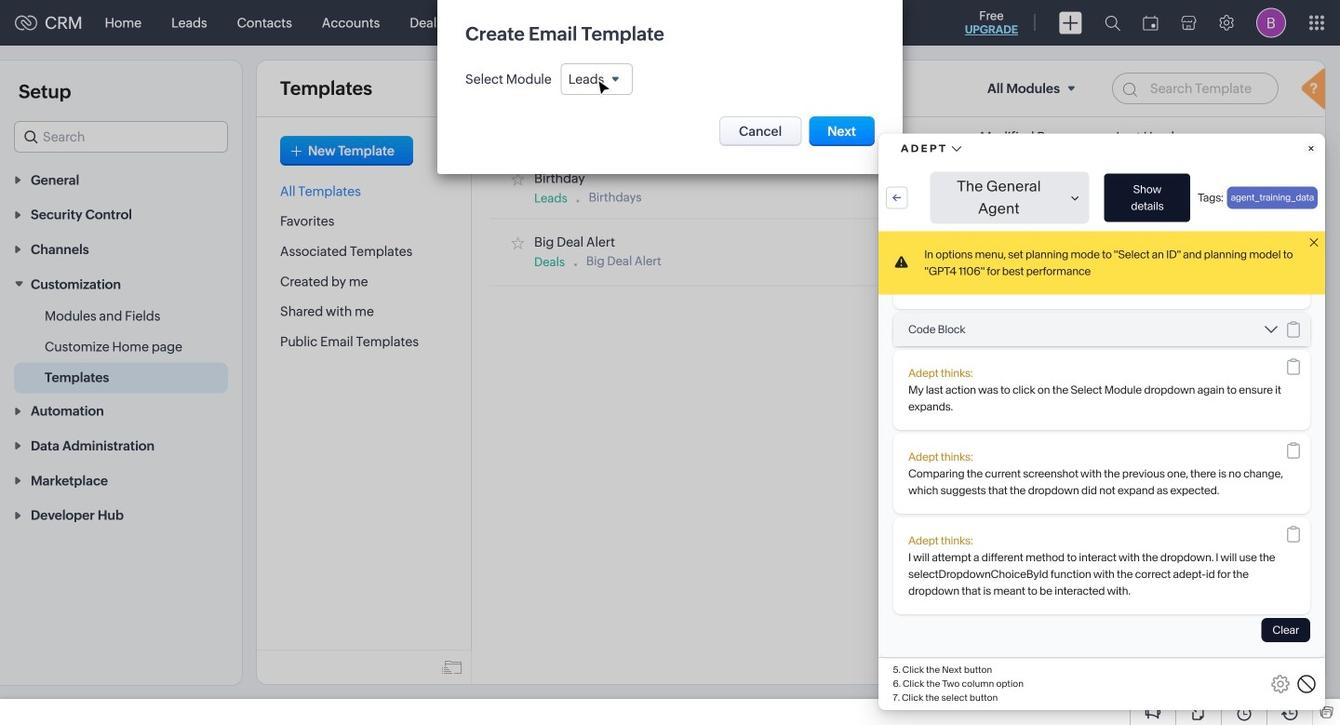 Task type: describe. For each thing, give the bounding box(es) containing it.
Search Template text field
[[1113, 73, 1279, 104]]



Task type: vqa. For each thing, say whether or not it's contained in the screenshot.
the topmost "Sorry!"
no



Task type: locate. For each thing, give the bounding box(es) containing it.
region
[[0, 301, 242, 393]]

logo image
[[15, 15, 37, 30]]

None field
[[561, 63, 633, 95]]

None button
[[720, 117, 802, 146], [809, 117, 875, 146], [720, 117, 802, 146], [809, 117, 875, 146]]



